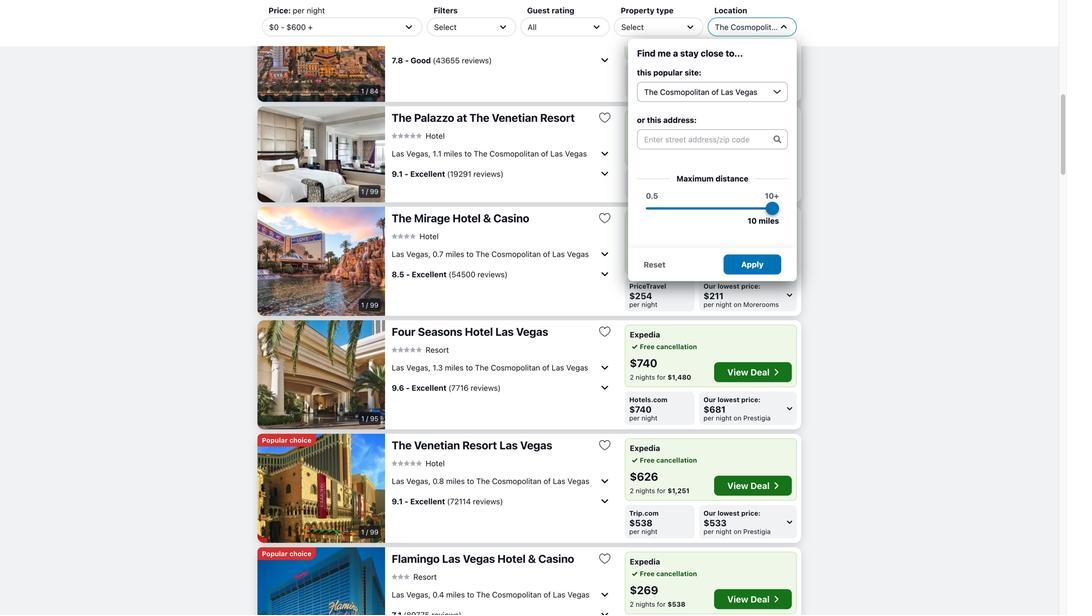 Task type: describe. For each thing, give the bounding box(es) containing it.
address:
[[664, 116, 697, 125]]

5 deal from the top
[[751, 481, 770, 491]]

hotel button for palazzo
[[392, 131, 445, 141]]

0 vertical spatial $538
[[630, 134, 659, 147]]

2 view deal from the top
[[728, 145, 770, 156]]

the inside 'button'
[[475, 363, 489, 372]]

the venetian resort las vegas button
[[392, 438, 590, 452]]

4 view from the top
[[728, 367, 749, 378]]

of for the venetian resort las vegas
[[544, 477, 551, 486]]

3 view from the top
[[728, 254, 749, 264]]

2 vertical spatial $538
[[668, 601, 686, 608]]

lowest for $264
[[718, 282, 740, 290]]

free cancellation for $269
[[640, 570, 698, 578]]

2 nights for $538
[[630, 601, 686, 608]]

vegas, for venetian
[[407, 477, 431, 486]]

resort button for $364
[[392, 17, 443, 27]]

1.1
[[433, 149, 442, 158]]

of for the mirage hotel & casino
[[543, 250, 551, 259]]

lowest for $626
[[718, 510, 740, 517]]

maximum distance
[[677, 174, 749, 183]]

las vegas, 0.8 miles to the cosmopolitan of las vegas button
[[392, 472, 612, 490]]

$316
[[704, 77, 726, 87]]

1 / 84
[[361, 87, 379, 95]]

the inside button
[[477, 590, 490, 599]]

rating
[[552, 6, 575, 15]]

hotels.com
[[630, 396, 668, 404]]

the palazzo at the venetian resort button
[[392, 111, 590, 125]]

night inside trip.com $538 per night
[[642, 528, 658, 536]]

9.1 for the palazzo at the venetian resort
[[392, 169, 403, 178]]

palazzo
[[414, 111, 455, 124]]

- for four seasons hotel las vegas
[[406, 383, 410, 393]]

2 2 nights for from the top
[[630, 260, 668, 268]]

4 deal from the top
[[751, 367, 770, 378]]

6 view deal from the top
[[728, 594, 770, 605]]

for for $269
[[657, 601, 666, 608]]

1 for the mirage hotel & casino
[[361, 301, 365, 309]]

2 for $740
[[630, 373, 634, 381]]

2 nights for $1,251
[[630, 487, 690, 495]]

price: for $626
[[742, 510, 761, 517]]

nights for $364
[[636, 46, 656, 54]]

las vegas, 1.1 miles to the cosmopolitan of las vegas button
[[392, 145, 612, 162]]

all
[[528, 22, 537, 32]]

10 +
[[765, 191, 780, 200]]

6 view from the top
[[728, 594, 749, 605]]

trip.com $538 per night
[[630, 510, 659, 536]]

hotel inside "button"
[[465, 325, 493, 338]]

- for the palazzo at the venetian resort
[[405, 169, 409, 178]]

find me a stay close to...
[[638, 48, 744, 59]]

the mirage hotel & casino
[[392, 212, 530, 225]]

1 / from the top
[[366, 87, 368, 95]]

/ for four seasons hotel las vegas
[[366, 415, 369, 423]]

Enter street address/zip code field
[[638, 130, 788, 149]]

per night
[[630, 185, 658, 193]]

3 hotel button from the top
[[392, 459, 445, 468]]

1 / 99 for the palazzo at the venetian resort
[[361, 188, 379, 195]]

95
[[370, 415, 379, 423]]

las vegas, 1.3 miles to the cosmopolitan of las vegas button
[[392, 359, 612, 377]]

or
[[638, 116, 646, 125]]

popular for flamingo las vegas hotel & casino
[[262, 550, 288, 558]]

excellent for mirage
[[412, 270, 447, 279]]

expedia up 0.5
[[655, 176, 681, 184]]

to for seasons
[[466, 363, 473, 372]]

expedia inside expedia free cancellation
[[630, 2, 661, 12]]

resort for $740's resort button
[[426, 345, 449, 354]]

las vegas, 0.8 miles to the cosmopolitan of las vegas
[[392, 477, 590, 486]]

the palazzo at the venetian resort, (las vegas, usa) image
[[258, 106, 385, 202]]

99 for the venetian resort las vegas
[[370, 528, 379, 536]]

84
[[370, 87, 379, 95]]

hotel up 1.1
[[426, 131, 445, 140]]

to...
[[726, 48, 744, 59]]

property
[[621, 6, 655, 15]]

2 for $364
[[630, 46, 634, 54]]

1 view from the top
[[728, 39, 749, 50]]

four seasons hotel las vegas, (las vegas, usa) image
[[258, 320, 385, 430]]

$728
[[668, 46, 686, 54]]

0.5
[[646, 191, 659, 200]]

morerooms inside our lowest price: $211 per night on morerooms
[[744, 301, 780, 309]]

four seasons hotel las vegas button
[[392, 325, 590, 339]]

miles down "maximum distance" slider
[[759, 216, 780, 225]]

expedia for the mirage hotel & casino
[[630, 217, 661, 226]]

expedia for flamingo las vegas hotel & casino
[[630, 557, 661, 566]]

me
[[658, 48, 672, 59]]

3 deal from the top
[[751, 254, 770, 264]]

reset button
[[644, 260, 666, 269]]

per inside $316 per night on morerooms
[[704, 87, 715, 94]]

four seasons hotel las vegas
[[392, 325, 549, 338]]

0.3
[[433, 35, 444, 45]]

- for the venetian resort las vegas
[[405, 497, 409, 506]]

good
[[411, 56, 431, 65]]

$1,251
[[668, 487, 690, 495]]

the cosmopolitan of las vegas
[[716, 22, 829, 32]]

per inside pricetravel $254 per night
[[630, 301, 640, 309]]

$0 - $600 +
[[269, 22, 313, 32]]

expedia for the venetian resort las vegas
[[630, 444, 661, 453]]

$538 inside trip.com $538 per night
[[630, 518, 653, 528]]

for for $626
[[657, 487, 666, 495]]

popular
[[654, 68, 683, 77]]

paris las vegas, (las vegas, usa) image
[[258, 0, 385, 102]]

for for $740
[[657, 373, 666, 381]]

miles for the palazzo at the venetian resort
[[444, 149, 463, 158]]

2 view from the top
[[728, 145, 749, 156]]

0 vertical spatial casino
[[494, 212, 530, 225]]

10 for 10 +
[[765, 191, 775, 200]]

1 2 nights for from the top
[[630, 151, 668, 159]]

on for $264
[[734, 301, 742, 309]]

prestigia for $740
[[744, 414, 771, 422]]

$0
[[269, 22, 279, 32]]

night inside pricetravel $254 per night
[[642, 301, 658, 309]]

location
[[715, 6, 748, 15]]

our lowest price: $681 per night on prestigia
[[704, 396, 771, 422]]

apply button
[[724, 255, 782, 275]]

(43655
[[433, 56, 460, 65]]

flamingo las vegas hotel & casino, (las vegas, usa) image
[[258, 548, 385, 615]]

view deal button for $364
[[715, 35, 793, 55]]

1 / 99 for the mirage hotel & casino
[[361, 301, 379, 309]]

vegas, for palazzo
[[407, 149, 431, 158]]

view deal button for $269
[[715, 590, 793, 610]]

1 vertical spatial casino
[[539, 552, 575, 565]]

morerooms inside $316 per night on morerooms
[[744, 87, 780, 94]]

free inside expedia free cancellation
[[640, 15, 655, 23]]

9.6 - excellent (7716 reviews)
[[392, 383, 501, 393]]

seasons
[[418, 325, 463, 338]]

flamingo
[[392, 552, 440, 565]]

prices
[[762, 179, 784, 188]]

site:
[[685, 68, 702, 77]]

las vegas, 0.7 miles to the cosmopolitan of las vegas
[[392, 250, 589, 259]]

0.8
[[433, 477, 444, 486]]

miles for the mirage hotel & casino
[[446, 250, 465, 259]]

night inside $316 per night on morerooms
[[716, 87, 732, 94]]

1 deal from the top
[[751, 39, 770, 50]]

nights for $269
[[636, 601, 656, 608]]

expedia free cancellation
[[630, 2, 698, 23]]

our for $626
[[704, 510, 717, 517]]

find
[[638, 48, 656, 59]]

popular choice for flamingo las vegas hotel & casino
[[262, 550, 312, 558]]

$264
[[630, 243, 659, 256]]

excellent for palazzo
[[411, 169, 446, 178]]

select for property type
[[622, 22, 644, 32]]

las inside "button"
[[496, 325, 514, 338]]

cosmopolitan down all
[[492, 35, 542, 45]]

4 view deal from the top
[[728, 367, 770, 378]]

$625
[[630, 174, 653, 185]]

trip.com
[[630, 510, 659, 517]]

- right $0
[[281, 22, 285, 32]]

the venetian resort las vegas, (las vegas, usa) image
[[258, 434, 385, 543]]

3 nights from the top
[[636, 260, 656, 268]]

$269
[[630, 584, 659, 597]]

1 for the palazzo at the venetian resort
[[361, 188, 365, 195]]

to for las
[[467, 590, 475, 599]]

reviews) for mirage
[[478, 270, 508, 279]]

select for filters
[[434, 22, 457, 32]]

free cancellation button for $740
[[630, 342, 698, 352]]

$211
[[704, 291, 724, 301]]

$600
[[287, 22, 306, 32]]

price:
[[269, 6, 291, 15]]

of for four seasons hotel las vegas
[[543, 363, 550, 372]]

vegas, inside las vegas, 0.3 miles to the cosmopolitan of las vegas button
[[407, 35, 431, 45]]

pricetravel $364 per night
[[630, 68, 667, 94]]

cosmopolitan for the venetian resort las vegas
[[492, 477, 542, 486]]

las vegas, 1.3 miles to the cosmopolitan of las vegas
[[392, 363, 589, 372]]

hotel button for mirage
[[392, 231, 439, 241]]

on for $740
[[734, 414, 742, 422]]

1 view deal from the top
[[728, 39, 770, 50]]

vegas inside 'button'
[[567, 363, 589, 372]]

filters
[[434, 6, 458, 15]]

$681
[[704, 404, 726, 415]]

$626
[[630, 470, 659, 483]]

0.4
[[433, 590, 444, 599]]

view deal button for $538
[[715, 140, 793, 160]]

nights for $626
[[636, 487, 656, 495]]

free cancellation for $740
[[640, 343, 698, 351]]

the venetian resort las vegas
[[392, 439, 553, 452]]

resort for 3rd resort button from the top of the page
[[414, 572, 437, 582]]

las vegas, 0.3 miles to the cosmopolitan of las vegas button
[[392, 31, 612, 49]]

9.1 - excellent (19291 reviews)
[[392, 169, 504, 178]]

3 2 from the top
[[630, 260, 634, 268]]

las vegas, 0.4 miles to the cosmopolitan of las vegas button
[[392, 586, 612, 604]]

popular for the venetian resort las vegas
[[262, 437, 288, 444]]

the mirage hotel & casino button
[[392, 211, 590, 225]]

- for the mirage hotel & casino
[[406, 270, 410, 279]]

1 / 95
[[362, 415, 379, 423]]

99 for the palazzo at the venetian resort
[[370, 188, 379, 195]]

$533
[[704, 518, 727, 528]]

6 deal from the top
[[751, 594, 770, 605]]

view deal button for $264
[[715, 249, 793, 269]]

free cancellation for $626
[[640, 457, 698, 464]]



Task type: locate. For each thing, give the bounding box(es) containing it.
/ for the venetian resort las vegas
[[366, 528, 368, 536]]

vegas, left the 0.4
[[407, 590, 431, 599]]

(19291
[[447, 169, 472, 178]]

1 for the venetian resort las vegas
[[361, 528, 365, 536]]

1 vertical spatial popular choice button
[[258, 548, 316, 560]]

expedia up "$269"
[[630, 557, 661, 566]]

$740 inside hotels.com $740 per night
[[630, 404, 652, 415]]

to
[[467, 35, 474, 45], [465, 149, 472, 158], [467, 250, 474, 259], [466, 363, 473, 372], [467, 477, 475, 486], [467, 590, 475, 599]]

of inside button
[[544, 590, 551, 599]]

1 popular from the top
[[262, 437, 288, 444]]

- left '(19291' at the top
[[405, 169, 409, 178]]

price:
[[742, 282, 761, 290], [742, 396, 761, 404], [742, 510, 761, 517]]

2 2 from the top
[[630, 151, 634, 159]]

- right the 7.8
[[405, 56, 409, 65]]

8.5
[[392, 270, 405, 279]]

reviews) down las vegas, 0.7 miles to the cosmopolitan of las vegas
[[478, 270, 508, 279]]

1 vertical spatial 9.1
[[392, 497, 403, 506]]

property type
[[621, 6, 674, 15]]

99 for the mirage hotel & casino
[[370, 301, 379, 309]]

vegas, for seasons
[[407, 363, 431, 372]]

hotels.com $740 per night
[[630, 396, 668, 422]]

for left $1,251
[[657, 487, 666, 495]]

1
[[361, 87, 364, 95], [361, 188, 365, 195], [361, 301, 365, 309], [362, 415, 365, 423], [361, 528, 365, 536]]

to for mirage
[[467, 250, 474, 259]]

our up the '$211' at the right top
[[704, 282, 717, 290]]

1 9.1 from the top
[[392, 169, 403, 178]]

price: for $740
[[742, 396, 761, 404]]

1.3
[[433, 363, 443, 372]]

miles right 1.3 at the left bottom
[[445, 363, 464, 372]]

choice for flamingo las vegas hotel & casino
[[290, 550, 312, 558]]

4 on from the top
[[734, 528, 742, 536]]

night inside the our lowest price: $533 per night on prestigia
[[716, 528, 732, 536]]

excellent down 0.8
[[411, 497, 446, 506]]

1 vertical spatial this
[[648, 116, 662, 125]]

1 horizontal spatial select
[[622, 22, 644, 32]]

0 vertical spatial this
[[638, 68, 652, 77]]

3 our from the top
[[704, 510, 717, 517]]

0 vertical spatial popular
[[262, 437, 288, 444]]

1 vertical spatial morerooms
[[744, 301, 780, 309]]

1 vertical spatial 10
[[748, 216, 757, 225]]

4 cancellation from the top
[[657, 570, 698, 578]]

reviews) for palazzo
[[474, 169, 504, 178]]

5 view from the top
[[728, 481, 749, 491]]

$740 down the hotels.com
[[630, 404, 652, 415]]

0 vertical spatial 1 / 99
[[361, 188, 379, 195]]

+ right $600
[[308, 22, 313, 32]]

vegas, left 0.3
[[407, 35, 431, 45]]

resort
[[420, 18, 443, 27], [541, 111, 575, 124], [426, 345, 449, 354], [463, 439, 497, 452], [414, 572, 437, 582]]

6 view deal button from the top
[[715, 590, 793, 610]]

free cancellation button up 2 nights for $1,480
[[630, 342, 698, 352]]

the
[[716, 22, 729, 32], [477, 35, 490, 45], [392, 111, 412, 124], [470, 111, 490, 124], [474, 149, 488, 158], [392, 212, 412, 225], [476, 250, 490, 259], [475, 363, 489, 372], [392, 439, 412, 452], [477, 477, 490, 486], [477, 590, 490, 599]]

choice
[[290, 437, 312, 444], [290, 550, 312, 558]]

0 horizontal spatial venetian
[[414, 439, 460, 452]]

reviews) for venetian
[[473, 497, 503, 506]]

our lowest price: $533 per night on prestigia
[[704, 510, 771, 536]]

lowest inside our lowest price: $681 per night on prestigia
[[718, 396, 740, 404]]

0 vertical spatial 99
[[370, 188, 379, 195]]

free cancellation up 2 nights for $1,480
[[640, 343, 698, 351]]

hotel right mirage
[[453, 212, 481, 225]]

our inside the our lowest price: $533 per night on prestigia
[[704, 510, 717, 517]]

0 vertical spatial price:
[[742, 282, 761, 290]]

10 for 10 miles
[[748, 216, 757, 225]]

2 99 from the top
[[370, 301, 379, 309]]

distance
[[716, 174, 749, 183]]

9.1 - excellent (72114 reviews)
[[392, 497, 503, 506]]

0 vertical spatial 2 nights for
[[630, 151, 668, 159]]

cosmopolitan down the palazzo at the venetian resort button
[[490, 149, 539, 158]]

1 vertical spatial $740
[[630, 404, 652, 415]]

0 horizontal spatial casino
[[494, 212, 530, 225]]

8.5 - excellent (54500 reviews)
[[392, 270, 508, 279]]

$364 left popular
[[630, 77, 653, 87]]

0 horizontal spatial &
[[484, 212, 491, 225]]

for down $264
[[657, 260, 666, 268]]

3 price: from the top
[[742, 510, 761, 517]]

2 nights for $1,480
[[630, 373, 692, 381]]

free for four seasons hotel las vegas
[[640, 343, 655, 351]]

1 horizontal spatial venetian
[[492, 111, 538, 124]]

2 1 / 99 from the top
[[361, 301, 379, 309]]

price: for $264
[[742, 282, 761, 290]]

on
[[734, 87, 742, 94], [734, 301, 742, 309], [734, 414, 742, 422], [734, 528, 742, 536]]

las
[[792, 22, 805, 32], [392, 35, 405, 45], [553, 35, 566, 45], [392, 149, 405, 158], [551, 149, 563, 158], [392, 250, 405, 259], [553, 250, 565, 259], [496, 325, 514, 338], [392, 363, 405, 372], [552, 363, 565, 372], [500, 439, 518, 452], [392, 477, 405, 486], [553, 477, 566, 486], [443, 552, 461, 565], [392, 590, 405, 599], [553, 590, 566, 599]]

cosmopolitan down flamingo las vegas hotel & casino button
[[493, 590, 542, 599]]

1 vertical spatial 2 nights for
[[630, 260, 668, 268]]

cosmopolitan down the venetian resort las vegas button in the bottom of the page
[[492, 477, 542, 486]]

3 free cancellation button from the top
[[630, 455, 698, 465]]

(72114
[[447, 497, 471, 506]]

free down property type
[[640, 15, 655, 23]]

resort button for $740
[[392, 345, 449, 355]]

our for $740
[[704, 396, 717, 404]]

lowest up $681
[[718, 396, 740, 404]]

per inside pricetravel $364 per night
[[630, 87, 640, 94]]

1 vertical spatial $364
[[630, 77, 653, 87]]

free cancellation
[[640, 343, 698, 351], [640, 457, 698, 464], [640, 570, 698, 578]]

pricetravel $254 per night
[[630, 282, 667, 309]]

2 nights for up $625
[[630, 151, 668, 159]]

3 resort button from the top
[[392, 572, 437, 582]]

las vegas, 0.4 miles to the cosmopolitan of las vegas
[[392, 590, 590, 599]]

1 select from the left
[[434, 22, 457, 32]]

2 popular from the top
[[262, 550, 288, 558]]

free up "$269"
[[640, 570, 655, 578]]

flamingo las vegas hotel & casino button
[[392, 552, 590, 566]]

cosmopolitan down four seasons hotel las vegas "button" at the bottom of page
[[491, 363, 541, 372]]

0 horizontal spatial +
[[308, 22, 313, 32]]

5 view deal button from the top
[[715, 476, 793, 496]]

lowest inside the our lowest price: $533 per night on prestigia
[[718, 510, 740, 517]]

pricetravel for $364
[[630, 68, 667, 76]]

excellent down the 0.7
[[412, 270, 447, 279]]

1 our from the top
[[704, 282, 717, 290]]

2 choice from the top
[[290, 550, 312, 558]]

2 nights for $728
[[630, 46, 686, 54]]

2 vertical spatial hotel button
[[392, 459, 445, 468]]

2 free cancellation button from the top
[[630, 342, 698, 352]]

3 free from the top
[[640, 457, 655, 464]]

cancellation for $626
[[657, 457, 698, 464]]

0 vertical spatial 10
[[765, 191, 775, 200]]

to up (72114
[[467, 477, 475, 486]]

vegas, inside the las vegas, 0.8 miles to the cosmopolitan of las vegas button
[[407, 477, 431, 486]]

1 free cancellation button from the top
[[630, 14, 698, 24]]

hotel
[[426, 131, 445, 140], [453, 212, 481, 225], [420, 232, 439, 241], [465, 325, 493, 338], [426, 459, 445, 468], [498, 552, 526, 565]]

close
[[701, 48, 724, 59]]

1 vertical spatial hotel button
[[392, 231, 439, 241]]

2 vertical spatial price:
[[742, 510, 761, 517]]

view
[[728, 39, 749, 50], [728, 145, 749, 156], [728, 254, 749, 264], [728, 367, 749, 378], [728, 481, 749, 491], [728, 594, 749, 605]]

of for flamingo las vegas hotel & casino
[[544, 590, 551, 599]]

lowest up $533
[[718, 510, 740, 517]]

(7716
[[449, 383, 469, 393]]

miles for flamingo las vegas hotel & casino
[[447, 590, 465, 599]]

type
[[657, 6, 674, 15]]

2 vertical spatial lowest
[[718, 510, 740, 517]]

1 vertical spatial lowest
[[718, 396, 740, 404]]

9.1 for the venetian resort las vegas
[[392, 497, 403, 506]]

vegas, left the 0.7
[[407, 250, 431, 259]]

hotel button down mirage
[[392, 231, 439, 241]]

maximum distance slider
[[766, 202, 780, 215]]

vegas, inside las vegas, 1.3 miles to the cosmopolitan of las vegas 'button'
[[407, 363, 431, 372]]

0 vertical spatial &
[[484, 212, 491, 225]]

2 for from the top
[[657, 151, 666, 159]]

miles right the 0.4
[[447, 590, 465, 599]]

$254
[[630, 291, 653, 301]]

cosmopolitan for four seasons hotel las vegas
[[491, 363, 541, 372]]

excellent
[[411, 169, 446, 178], [412, 270, 447, 279], [412, 383, 447, 393], [411, 497, 446, 506]]

to right the 0.4
[[467, 590, 475, 599]]

1 99 from the top
[[370, 188, 379, 195]]

select up 0.3
[[434, 22, 457, 32]]

1 free from the top
[[640, 15, 655, 23]]

5 / from the top
[[366, 528, 368, 536]]

3 vegas, from the top
[[407, 250, 431, 259]]

1 vertical spatial prestigia
[[744, 528, 771, 536]]

0 vertical spatial 9.1
[[392, 169, 403, 178]]

$1,480
[[668, 373, 692, 381]]

0 vertical spatial resort button
[[392, 17, 443, 27]]

$364
[[630, 29, 659, 42], [630, 77, 653, 87]]

1 resort button from the top
[[392, 17, 443, 27]]

2 vertical spatial 1 / 99
[[361, 528, 379, 536]]

5 2 from the top
[[630, 487, 634, 495]]

6 2 from the top
[[630, 601, 634, 608]]

on inside the our lowest price: $533 per night on prestigia
[[734, 528, 742, 536]]

night inside our lowest price: $681 per night on prestigia
[[716, 414, 732, 422]]

expedia down $254
[[630, 330, 661, 339]]

maximum
[[677, 174, 714, 183]]

1 choice from the top
[[290, 437, 312, 444]]

7.8
[[392, 56, 403, 65]]

miles inside button
[[447, 590, 465, 599]]

2
[[630, 46, 634, 54], [630, 151, 634, 159], [630, 260, 634, 268], [630, 373, 634, 381], [630, 487, 634, 495], [630, 601, 634, 608]]

on right $533
[[734, 528, 742, 536]]

lowest up the '$211' at the right top
[[718, 282, 740, 290]]

cosmopolitan down the mirage hotel & casino button
[[492, 250, 541, 259]]

3 view deal button from the top
[[715, 249, 793, 269]]

venetian up 0.8
[[414, 439, 460, 452]]

more
[[742, 179, 760, 188]]

popular choice button for the venetian resort las vegas
[[258, 434, 316, 447]]

1 horizontal spatial casino
[[539, 552, 575, 565]]

1 pricetravel from the top
[[630, 68, 667, 76]]

miles
[[446, 35, 465, 45], [444, 149, 463, 158], [759, 216, 780, 225], [446, 250, 465, 259], [445, 363, 464, 372], [446, 477, 465, 486], [447, 590, 465, 599]]

this popular site:
[[638, 68, 702, 77]]

3 1 / 99 from the top
[[361, 528, 379, 536]]

nights up $625
[[636, 151, 656, 159]]

2 popular choice from the top
[[262, 550, 312, 558]]

miles inside 'button'
[[445, 363, 464, 372]]

to for venetian
[[467, 477, 475, 486]]

0 vertical spatial choice
[[290, 437, 312, 444]]

1 free cancellation from the top
[[640, 343, 698, 351]]

las vegas, 0.3 miles to the cosmopolitan of las vegas
[[392, 35, 590, 45]]

0.7
[[433, 250, 444, 259]]

1 for from the top
[[657, 46, 666, 54]]

prestigia inside the our lowest price: $533 per night on prestigia
[[744, 528, 771, 536]]

cancellation for $740
[[657, 343, 698, 351]]

0 vertical spatial prestigia
[[744, 414, 771, 422]]

super.com
[[630, 116, 671, 126]]

pricetravel up $254
[[630, 282, 667, 290]]

2 1 from the top
[[361, 188, 365, 195]]

per inside the our lowest price: $533 per night on prestigia
[[704, 528, 715, 536]]

& up las vegas, 0.7 miles to the cosmopolitan of las vegas
[[484, 212, 491, 225]]

of for the palazzo at the venetian resort
[[542, 149, 549, 158]]

excellent for venetian
[[411, 497, 446, 506]]

four
[[392, 325, 416, 338]]

night inside hotels.com $740 per night
[[642, 414, 658, 422]]

2 down $264
[[630, 260, 634, 268]]

3 for from the top
[[657, 260, 666, 268]]

2 deal from the top
[[751, 145, 770, 156]]

4 vegas, from the top
[[407, 363, 431, 372]]

4 nights from the top
[[636, 373, 656, 381]]

1 vertical spatial &
[[528, 552, 536, 565]]

to up (7716
[[466, 363, 473, 372]]

resort button
[[392, 17, 443, 27], [392, 345, 449, 355], [392, 572, 437, 582]]

expedia for four seasons hotel las vegas
[[630, 330, 661, 339]]

resort button down four
[[392, 345, 449, 355]]

excellent down 1.3 at the left bottom
[[412, 383, 447, 393]]

on inside $316 per night on morerooms
[[734, 87, 742, 94]]

reviews) for seasons
[[471, 383, 501, 393]]

2 vertical spatial free cancellation
[[640, 570, 698, 578]]

2 cancellation from the top
[[657, 343, 698, 351]]

nights down $264
[[636, 260, 656, 268]]

/ for the palazzo at the venetian resort
[[366, 188, 368, 195]]

1 vertical spatial popular choice
[[262, 550, 312, 558]]

price: inside our lowest price: $211 per night on morerooms
[[742, 282, 761, 290]]

2 nights for down $264
[[630, 260, 668, 268]]

or this address:
[[638, 116, 697, 125]]

5 view deal from the top
[[728, 481, 770, 491]]

- left (72114
[[405, 497, 409, 506]]

2 prestigia from the top
[[744, 528, 771, 536]]

view deal button for $626
[[715, 476, 793, 496]]

1 popular choice button from the top
[[258, 434, 316, 447]]

reviews) down las vegas, 1.3 miles to the cosmopolitan of las vegas
[[471, 383, 501, 393]]

cancellation down type
[[657, 15, 698, 23]]

to up '(19291' at the top
[[465, 149, 472, 158]]

2 view deal button from the top
[[715, 140, 793, 160]]

to inside button
[[467, 590, 475, 599]]

3 / from the top
[[366, 301, 368, 309]]

prestigia
[[744, 414, 771, 422], [744, 528, 771, 536]]

on right $316
[[734, 87, 742, 94]]

hotel button up 0.8
[[392, 459, 445, 468]]

cosmopolitan down location
[[731, 22, 781, 32]]

miles right 1.1
[[444, 149, 463, 158]]

7.8 - good (43655 reviews)
[[392, 56, 492, 65]]

1 2 from the top
[[630, 46, 634, 54]]

to right 0.3
[[467, 35, 474, 45]]

1 vertical spatial venetian
[[414, 439, 460, 452]]

0 vertical spatial popular choice
[[262, 437, 312, 444]]

of inside 'button'
[[543, 363, 550, 372]]

per inside our lowest price: $681 per night on prestigia
[[704, 414, 715, 422]]

$364 up find at the top right of the page
[[630, 29, 659, 42]]

hotel down mirage
[[420, 232, 439, 241]]

0 vertical spatial popular choice button
[[258, 434, 316, 447]]

1 1 / 99 from the top
[[361, 188, 379, 195]]

2 9.1 from the top
[[392, 497, 403, 506]]

1 vertical spatial popular
[[262, 550, 288, 558]]

our inside our lowest price: $681 per night on prestigia
[[704, 396, 717, 404]]

$740
[[630, 357, 658, 370], [630, 404, 652, 415]]

lowest
[[718, 282, 740, 290], [718, 396, 740, 404], [718, 510, 740, 517]]

nights up the hotels.com
[[636, 373, 656, 381]]

1 horizontal spatial &
[[528, 552, 536, 565]]

1 lowest from the top
[[718, 282, 740, 290]]

per inside hotels.com $740 per night
[[630, 414, 640, 422]]

2 down "$269"
[[630, 601, 634, 608]]

a
[[674, 48, 679, 59]]

hotel up las vegas, 0.4 miles to the cosmopolitan of las vegas button
[[498, 552, 526, 565]]

2 vegas, from the top
[[407, 149, 431, 158]]

reset
[[644, 260, 666, 269]]

our for $264
[[704, 282, 717, 290]]

to inside 'button'
[[466, 363, 473, 372]]

vegas, for las
[[407, 590, 431, 599]]

for left $1,480
[[657, 373, 666, 381]]

free cancellation up '$626'
[[640, 457, 698, 464]]

5 vegas, from the top
[[407, 477, 431, 486]]

2 for $626
[[630, 487, 634, 495]]

pricetravel for $264
[[630, 282, 667, 290]]

3 99 from the top
[[370, 528, 379, 536]]

1 cancellation from the top
[[657, 15, 698, 23]]

our up $681
[[704, 396, 717, 404]]

1 vertical spatial price:
[[742, 396, 761, 404]]

nights left me
[[636, 46, 656, 54]]

0 vertical spatial free cancellation
[[640, 343, 698, 351]]

for left a
[[657, 46, 666, 54]]

excellent down 1.1
[[411, 169, 446, 178]]

expedia up '$626'
[[630, 444, 661, 453]]

0 vertical spatial hotel button
[[392, 131, 445, 141]]

0 vertical spatial pricetravel
[[630, 68, 667, 76]]

9.6
[[392, 383, 404, 393]]

miles right the 0.7
[[446, 250, 465, 259]]

/ for the mirage hotel & casino
[[366, 301, 368, 309]]

free cancellation button for $364
[[630, 14, 698, 24]]

1 vertical spatial $538
[[630, 518, 653, 528]]

our inside our lowest price: $211 per night on morerooms
[[704, 282, 717, 290]]

1 on from the top
[[734, 87, 742, 94]]

(54500
[[449, 270, 476, 279]]

free cancellation button for $626
[[630, 455, 698, 465]]

1 vertical spatial 1 / 99
[[361, 301, 379, 309]]

cancellation
[[657, 15, 698, 23], [657, 343, 698, 351], [657, 457, 698, 464], [657, 570, 698, 578]]

free up '$626'
[[640, 457, 655, 464]]

on inside our lowest price: $211 per night on morerooms
[[734, 301, 742, 309]]

1 / 99 for the venetian resort las vegas
[[361, 528, 379, 536]]

2 vertical spatial 99
[[370, 528, 379, 536]]

flamingo las vegas hotel & casino
[[392, 552, 575, 565]]

2 left find at the top right of the page
[[630, 46, 634, 54]]

vegas, inside las vegas, 1.1 miles to the cosmopolitan of las vegas button
[[407, 149, 431, 158]]

choice for the venetian resort las vegas
[[290, 437, 312, 444]]

free cancellation button up '$626'
[[630, 455, 698, 465]]

1 vertical spatial 99
[[370, 301, 379, 309]]

this down find at the top right of the page
[[638, 68, 652, 77]]

on right the '$211' at the right top
[[734, 301, 742, 309]]

our up $533
[[704, 510, 717, 517]]

2 down '$626'
[[630, 487, 634, 495]]

on for $626
[[734, 528, 742, 536]]

morerooms
[[744, 87, 780, 94], [744, 301, 780, 309]]

$316 per night on morerooms
[[704, 77, 780, 94]]

4 free cancellation button from the top
[[630, 569, 698, 579]]

4 2 from the top
[[630, 373, 634, 381]]

cosmopolitan inside 'button'
[[491, 363, 541, 372]]

0 vertical spatial our
[[704, 282, 717, 290]]

prestigia inside our lowest price: $681 per night on prestigia
[[744, 414, 771, 422]]

1 vertical spatial free cancellation
[[640, 457, 698, 464]]

- right 9.6
[[406, 383, 410, 393]]

0 vertical spatial lowest
[[718, 282, 740, 290]]

1 horizontal spatial +
[[775, 191, 780, 200]]

2 select from the left
[[622, 22, 644, 32]]

vegas, inside las vegas, 0.4 miles to the cosmopolitan of las vegas button
[[407, 590, 431, 599]]

1 1 from the top
[[361, 87, 364, 95]]

cancellation inside expedia free cancellation
[[657, 15, 698, 23]]

las vegas, 0.7 miles to the cosmopolitan of las vegas button
[[392, 245, 612, 263]]

3 free cancellation from the top
[[640, 570, 698, 578]]

lowest inside our lowest price: $211 per night on morerooms
[[718, 282, 740, 290]]

night inside pricetravel $364 per night
[[642, 87, 658, 94]]

reviews) down las vegas, 0.3 miles to the cosmopolitan of las vegas at the top of page
[[462, 56, 492, 65]]

1 view deal button from the top
[[715, 35, 793, 55]]

price: inside our lowest price: $681 per night on prestigia
[[742, 396, 761, 404]]

miles right 0.3
[[446, 35, 465, 45]]

6 for from the top
[[657, 601, 666, 608]]

morerooms right $316
[[744, 87, 780, 94]]

3 lowest from the top
[[718, 510, 740, 517]]

excellent for seasons
[[412, 383, 447, 393]]

6 vegas, from the top
[[407, 590, 431, 599]]

1 hotel button from the top
[[392, 131, 445, 141]]

10 down prices on the top right of the page
[[765, 191, 775, 200]]

vegas, for mirage
[[407, 250, 431, 259]]

hotel button
[[392, 131, 445, 141], [392, 231, 439, 241], [392, 459, 445, 468]]

the palazzo at the venetian resort
[[392, 111, 575, 124]]

1 vegas, from the top
[[407, 35, 431, 45]]

2 nights from the top
[[636, 151, 656, 159]]

vegas, left 1.3 at the left bottom
[[407, 363, 431, 372]]

2 resort button from the top
[[392, 345, 449, 355]]

0 vertical spatial morerooms
[[744, 87, 780, 94]]

lowest for $740
[[718, 396, 740, 404]]

1 vertical spatial our
[[704, 396, 717, 404]]

cosmopolitan for the mirage hotel & casino
[[492, 250, 541, 259]]

6 nights from the top
[[636, 601, 656, 608]]

cancellation up $1,251
[[657, 457, 698, 464]]

2 pricetravel from the top
[[630, 282, 667, 290]]

free cancellation button
[[630, 14, 698, 24], [630, 342, 698, 352], [630, 455, 698, 465], [630, 569, 698, 579]]

per inside our lowest price: $211 per night on morerooms
[[704, 301, 715, 309]]

free for the venetian resort las vegas
[[640, 457, 655, 464]]

0 horizontal spatial select
[[434, 22, 457, 32]]

las vegas, 1.1 miles to the cosmopolitan of las vegas
[[392, 149, 587, 158]]

vegas inside button
[[568, 590, 590, 599]]

& up las vegas, 0.4 miles to the cosmopolitan of las vegas button
[[528, 552, 536, 565]]

free cancellation button for $269
[[630, 569, 698, 579]]

venetian
[[492, 111, 538, 124], [414, 439, 460, 452]]

free up 2 nights for $1,480
[[640, 343, 655, 351]]

3 cancellation from the top
[[657, 457, 698, 464]]

reviews) down las vegas, 0.8 miles to the cosmopolitan of las vegas
[[473, 497, 503, 506]]

miles for four seasons hotel las vegas
[[445, 363, 464, 372]]

3 on from the top
[[734, 414, 742, 422]]

2 hotel button from the top
[[392, 231, 439, 241]]

1 price: from the top
[[742, 282, 761, 290]]

2 lowest from the top
[[718, 396, 740, 404]]

pricetravel down find at the top right of the page
[[630, 68, 667, 76]]

miles right 0.8
[[446, 477, 465, 486]]

cosmopolitan inside button
[[493, 590, 542, 599]]

10 miles
[[748, 216, 780, 225]]

1 horizontal spatial 10
[[765, 191, 775, 200]]

9.1
[[392, 169, 403, 178], [392, 497, 403, 506]]

cosmopolitan for flamingo las vegas hotel & casino
[[493, 590, 542, 599]]

0 vertical spatial +
[[308, 22, 313, 32]]

view deal button for $740
[[715, 362, 793, 382]]

2 up the hotels.com
[[630, 373, 634, 381]]

hotel up las vegas, 1.3 miles to the cosmopolitan of las vegas
[[465, 325, 493, 338]]

1 nights from the top
[[636, 46, 656, 54]]

view deal button
[[715, 35, 793, 55], [715, 140, 793, 160], [715, 249, 793, 269], [715, 362, 793, 382], [715, 476, 793, 496], [715, 590, 793, 610]]

1 vertical spatial resort button
[[392, 345, 449, 355]]

2 on from the top
[[734, 301, 742, 309]]

0 horizontal spatial 10
[[748, 216, 757, 225]]

1 for four seasons hotel las vegas
[[362, 415, 365, 423]]

0 vertical spatial $364
[[630, 29, 659, 42]]

5 for from the top
[[657, 487, 666, 495]]

1 vertical spatial pricetravel
[[630, 282, 667, 290]]

prestigia for $626
[[744, 528, 771, 536]]

resort for resort button corresponding to $364
[[420, 18, 443, 27]]

resort button down flamingo
[[392, 572, 437, 582]]

venetian up las vegas, 1.1 miles to the cosmopolitan of las vegas button
[[492, 111, 538, 124]]

nights
[[636, 46, 656, 54], [636, 151, 656, 159], [636, 260, 656, 268], [636, 373, 656, 381], [636, 487, 656, 495], [636, 601, 656, 608]]

vegas inside "button"
[[517, 325, 549, 338]]

the mirage hotel & casino, (las vegas, usa) image
[[258, 207, 385, 316]]

to for palazzo
[[465, 149, 472, 158]]

1 vertical spatial +
[[775, 191, 780, 200]]

$364 inside pricetravel $364 per night
[[630, 77, 653, 87]]

free cancellation button up "$269"
[[630, 569, 698, 579]]

miles for the venetian resort las vegas
[[446, 477, 465, 486]]

hotel up 0.8
[[426, 459, 445, 468]]

on inside our lowest price: $681 per night on prestigia
[[734, 414, 742, 422]]

per inside trip.com $538 per night
[[630, 528, 640, 536]]

select
[[434, 22, 457, 32], [622, 22, 644, 32]]

4 1 from the top
[[362, 415, 365, 423]]

price: inside the our lowest price: $533 per night on prestigia
[[742, 510, 761, 517]]

5 nights from the top
[[636, 487, 656, 495]]

free for flamingo las vegas hotel & casino
[[640, 570, 655, 578]]

vegas, inside las vegas, 0.7 miles to the cosmopolitan of las vegas button
[[407, 250, 431, 259]]

2 price: from the top
[[742, 396, 761, 404]]

0 vertical spatial venetian
[[492, 111, 538, 124]]

2 morerooms from the top
[[744, 301, 780, 309]]

popular choice button for flamingo las vegas hotel & casino
[[258, 548, 316, 560]]

prestigia right $533
[[744, 528, 771, 536]]

3 view deal from the top
[[728, 254, 770, 264]]

2 for $269
[[630, 601, 634, 608]]

0 vertical spatial $740
[[630, 357, 658, 370]]

2 our from the top
[[704, 396, 717, 404]]

2 vertical spatial our
[[704, 510, 717, 517]]

/
[[366, 87, 368, 95], [366, 188, 368, 195], [366, 301, 368, 309], [366, 415, 369, 423], [366, 528, 368, 536]]

4 free from the top
[[640, 570, 655, 578]]

for down "$269"
[[657, 601, 666, 608]]

cancellation up 2 nights for $538
[[657, 570, 698, 578]]

night inside our lowest price: $211 per night on morerooms
[[716, 301, 732, 309]]

cancellation up $1,480
[[657, 343, 698, 351]]

popular choice for the venetian resort las vegas
[[262, 437, 312, 444]]

hotel button down palazzo
[[392, 131, 445, 141]]

vegas
[[807, 22, 829, 32], [568, 35, 590, 45], [565, 149, 587, 158], [567, 250, 589, 259], [517, 325, 549, 338], [567, 363, 589, 372], [521, 439, 553, 452], [568, 477, 590, 486], [463, 552, 495, 565], [568, 590, 590, 599]]

2 vertical spatial resort button
[[392, 572, 437, 582]]

popular choice button
[[258, 434, 316, 447], [258, 548, 316, 560]]

1 vertical spatial choice
[[290, 550, 312, 558]]



Task type: vqa. For each thing, say whether or not it's contained in the screenshot.
Priceline Image
no



